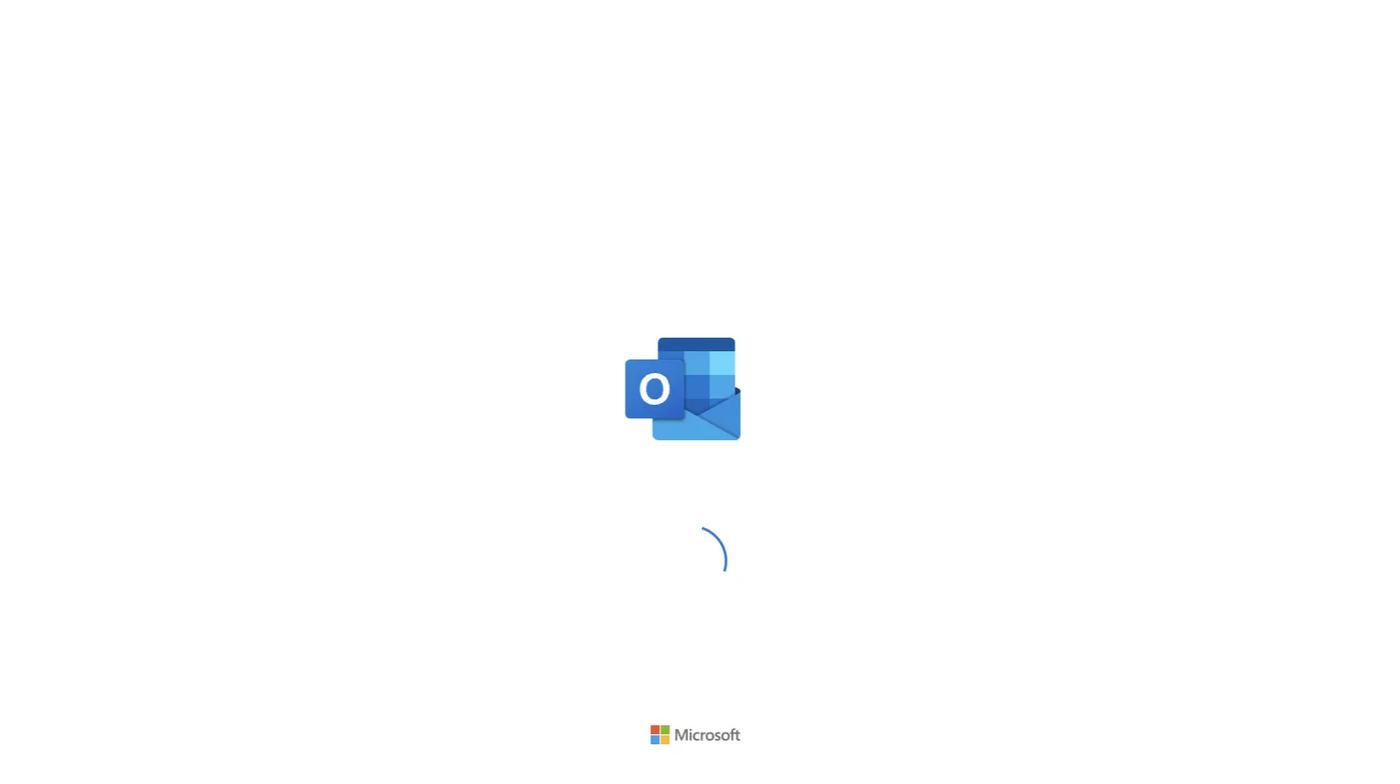 Task type: locate. For each thing, give the bounding box(es) containing it.
outlook_180x image
[[610, 307, 774, 471]]



Task type: vqa. For each thing, say whether or not it's contained in the screenshot.
People image
no



